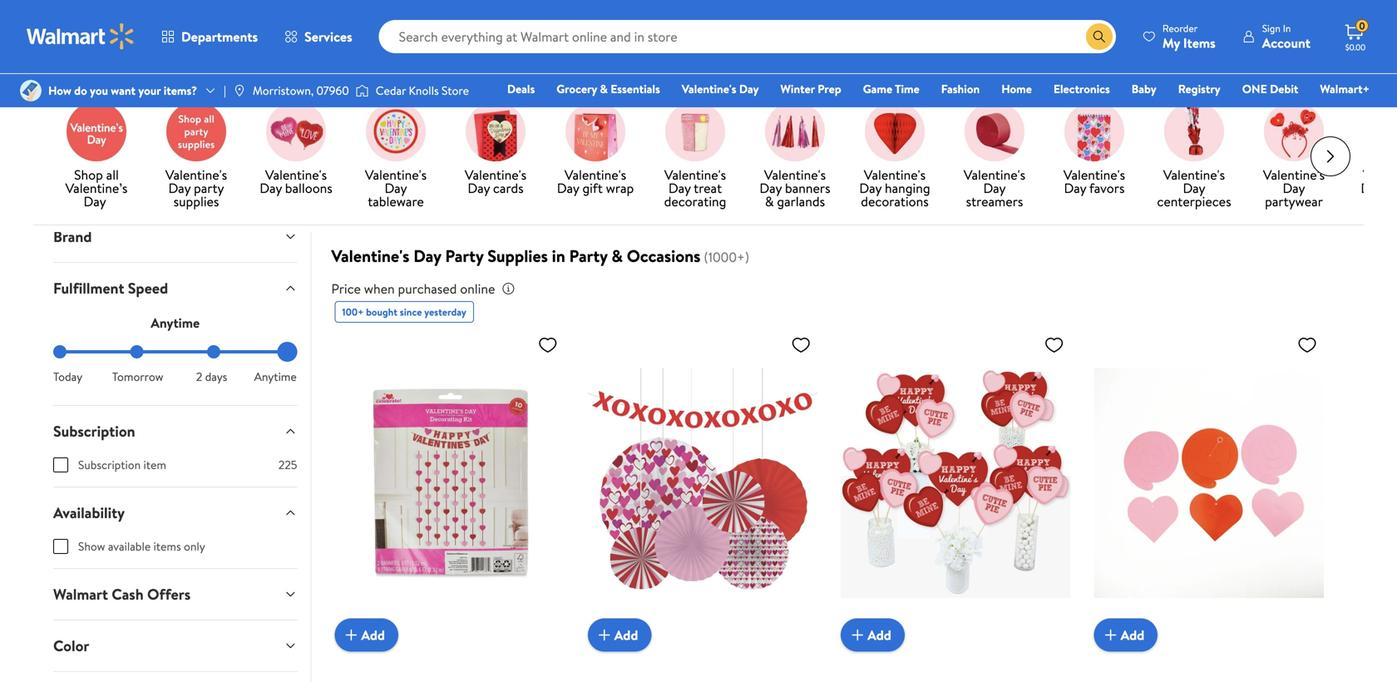 Task type: vqa. For each thing, say whether or not it's contained in the screenshot.
Electronics link
yes



Task type: describe. For each thing, give the bounding box(es) containing it.
day for tableware
[[385, 179, 407, 197]]

valentine's for favors
[[1064, 166, 1125, 184]]

grocery & essentials
[[557, 81, 660, 97]]

day for gift
[[557, 179, 579, 197]]

day for party
[[414, 244, 441, 267]]

0 horizontal spatial |
[[224, 82, 226, 99]]

game time link
[[856, 80, 927, 98]]

prep
[[818, 81, 841, 97]]

valentine's day party supplies link
[[153, 102, 240, 211]]

one
[[1242, 81, 1267, 97]]

day for party
[[168, 179, 191, 197]]

valentine's day red and pink happy valentine's day decoration kit, 10 pieces, by way to celebrate image
[[335, 328, 565, 639]]

valentine's day balloons link
[[253, 102, 339, 198]]

day for balloons
[[260, 179, 282, 197]]

valentine's day centerpieces
[[1157, 166, 1231, 211]]

search icon image
[[1093, 30, 1106, 43]]

0 horizontal spatial anytime
[[151, 314, 200, 332]]

valentine's for party
[[165, 166, 227, 184]]

baby link
[[1124, 80, 1164, 98]]

valentine's day streamers link
[[951, 102, 1038, 211]]

 image for cedar
[[356, 82, 369, 99]]

add button for big dot of happiness conversation hearts - valentine's day party centerpiece sticks - table toppers - set of 15 image
[[841, 619, 905, 652]]

winter prep link
[[773, 80, 849, 98]]

one debit link
[[1235, 80, 1306, 98]]

decorating
[[664, 192, 726, 211]]

 image for morristown,
[[233, 84, 246, 97]]

hanging
[[885, 179, 930, 197]]

show
[[78, 538, 105, 554]]

day for partywear
[[1283, 179, 1305, 197]]

brand button
[[40, 211, 311, 262]]

valent
[[1361, 166, 1397, 197]]

2 days
[[196, 369, 227, 385]]

home link
[[994, 80, 1040, 98]]

in
[[552, 244, 565, 267]]

valentine's day tableware link
[[353, 102, 439, 211]]

valentine's for centerpieces
[[1163, 166, 1225, 184]]

day for treat
[[669, 179, 691, 197]]

your
[[138, 82, 161, 99]]

walmart cash offers tab
[[40, 569, 311, 620]]

Walmart Site-Wide search field
[[379, 20, 1116, 53]]

valentine's day cards
[[465, 166, 527, 197]]

big dot of happiness conversation hearts - valentine's day party centerpiece sticks - table toppers - set of 15 image
[[841, 328, 1071, 639]]

shop all valentine's day image
[[67, 102, 126, 161]]

when
[[364, 280, 395, 298]]

fulfillment speed
[[53, 278, 168, 299]]

account
[[1262, 34, 1311, 52]]

electronics
[[1054, 81, 1110, 97]]

garlands
[[777, 192, 825, 211]]

Today radio
[[53, 345, 67, 359]]

item
[[143, 457, 166, 473]]

brand
[[53, 226, 92, 247]]

days
[[205, 369, 227, 385]]

add to cart image for 3 paper danglers, way to celebrate, paper material, red and pink color, 5.8 inch image
[[1101, 625, 1121, 645]]

subscription tab
[[40, 406, 311, 457]]

party
[[194, 179, 224, 197]]

items?
[[164, 82, 197, 99]]

anytime inside how fast do you want your order? option group
[[254, 369, 297, 385]]

0
[[1359, 19, 1365, 33]]

valentine's day gift wrap
[[557, 166, 634, 197]]

departments button
[[148, 17, 271, 57]]

valentine's day gift wrap image
[[566, 102, 625, 161]]

valentine's day cards link
[[452, 102, 539, 198]]

valentine's day party supplies image
[[166, 102, 226, 161]]

home
[[1002, 81, 1032, 97]]

225
[[278, 457, 297, 473]]

show available items only
[[78, 538, 205, 554]]

valentine's day gift wrap link
[[552, 102, 639, 198]]

sort by |
[[1167, 52, 1219, 70]]

valentine's day streamers image
[[965, 102, 1025, 161]]

100+
[[342, 305, 364, 319]]

in-store button
[[53, 47, 143, 74]]

sign in to add to favorites list, valentine's day xoxo banner and paper fan decor kit by way to celebrate image
[[791, 334, 811, 355]]

electronics link
[[1046, 80, 1118, 98]]

day for centerpieces
[[1183, 179, 1206, 197]]

subscription for subscription item
[[78, 457, 141, 473]]

valentine's day favors image
[[1065, 102, 1124, 161]]

valentine's day centerpieces link
[[1151, 102, 1238, 211]]

registry
[[1178, 81, 1221, 97]]

07960
[[316, 82, 349, 99]]

baby
[[1132, 81, 1157, 97]]

grocery
[[557, 81, 597, 97]]

Anytime radio
[[284, 345, 297, 359]]

add button for valentine's day red and pink happy valentine's day decoration kit, 10 pieces, by way to celebrate image
[[335, 619, 398, 652]]

speed
[[128, 278, 168, 299]]

sign in to add to favorites list, big dot of happiness conversation hearts - valentine's day party centerpiece sticks - table toppers - set of 15 image
[[1044, 334, 1064, 355]]

items
[[153, 538, 181, 554]]

you
[[90, 82, 108, 99]]

today
[[53, 369, 82, 385]]

subscription button
[[40, 406, 311, 457]]

sign in to add to favorites list, valentine's day red and pink happy valentine's day decoration kit, 10 pieces, by way to celebrate image
[[538, 334, 558, 355]]

add to cart image for valentine's day red and pink happy valentine's day decoration kit, 10 pieces, by way to celebrate image
[[341, 625, 361, 645]]

store
[[99, 52, 125, 69]]

services
[[304, 27, 352, 46]]

valentine's day cards image
[[466, 102, 526, 161]]

fulfillment
[[53, 278, 124, 299]]

valentine's day tableware
[[365, 166, 427, 211]]

valentine's day link
[[674, 80, 766, 98]]

2
[[196, 369, 202, 385]]

in
[[1283, 21, 1291, 35]]

debit
[[1270, 81, 1299, 97]]

walmart image
[[27, 23, 135, 50]]

legal information image
[[502, 282, 515, 295]]

game time
[[863, 81, 920, 97]]

valentine's day party supplies
[[165, 166, 227, 211]]

valentine's day hanging decorations image
[[865, 102, 925, 161]]

| inside sort and filter section 'element'
[[1216, 52, 1219, 70]]

day inside 'link'
[[739, 81, 759, 97]]

my
[[1163, 34, 1180, 52]]

bought
[[366, 305, 397, 319]]

how fast do you want your order? option group
[[53, 345, 297, 385]]

valentine's
[[65, 179, 128, 197]]

only
[[184, 538, 205, 554]]

essentials
[[611, 81, 660, 97]]

one debit
[[1242, 81, 1299, 97]]

shop
[[74, 166, 103, 184]]

brand tab
[[40, 211, 311, 262]]

offers
[[147, 584, 191, 605]]

add for big dot of happiness conversation hearts - valentine's day party centerpiece sticks - table toppers - set of 15 image
[[868, 626, 891, 644]]

valentine's day treat decorating image
[[665, 102, 725, 161]]

valentine's for cards
[[465, 166, 527, 184]]

availability
[[53, 502, 125, 523]]

valentine's day streamers
[[964, 166, 1026, 211]]

fashion link
[[934, 80, 987, 98]]

availability tab
[[40, 487, 311, 538]]



Task type: locate. For each thing, give the bounding box(es) containing it.
2 add to cart image from the left
[[1101, 625, 1121, 645]]

add for valentine's day xoxo banner and paper fan decor kit by way to celebrate image
[[614, 626, 638, 644]]

0 vertical spatial anytime
[[151, 314, 200, 332]]

subscription
[[521, 52, 583, 69], [53, 421, 135, 442], [78, 457, 141, 473]]

valentine's up garlands
[[764, 166, 826, 184]]

valentine's inside valentine's day centerpieces
[[1163, 166, 1225, 184]]

morristown,
[[253, 82, 314, 99]]

subscription inside dropdown button
[[53, 421, 135, 442]]

valentine's day party supplies in party & occasions (1000+)
[[331, 244, 749, 267]]

 image left how
[[20, 80, 42, 101]]

price
[[331, 280, 361, 298]]

1 vertical spatial |
[[224, 82, 226, 99]]

supplies
[[173, 192, 219, 211]]

4 add from the left
[[1121, 626, 1145, 644]]

0 horizontal spatial add to cart image
[[848, 625, 868, 645]]

2 add button from the left
[[588, 619, 652, 652]]

cash
[[112, 584, 144, 605]]

4 add button from the left
[[1094, 619, 1158, 652]]

partywear
[[1265, 192, 1323, 211]]

day inside valentine's day banners & garlands
[[760, 179, 782, 197]]

tableware
[[368, 192, 424, 211]]

add for valentine's day red and pink happy valentine's day decoration kit, 10 pieces, by way to celebrate image
[[361, 626, 385, 644]]

1 horizontal spatial add to cart image
[[595, 625, 614, 645]]

1 vertical spatial &
[[765, 192, 774, 211]]

morristown, 07960
[[253, 82, 349, 99]]

store
[[442, 82, 469, 99]]

occasions
[[627, 244, 701, 267]]

& right grocery
[[600, 81, 608, 97]]

next slide for chipmodulewithimages list image
[[1311, 136, 1351, 176]]

$0.00
[[1346, 42, 1366, 53]]

cedar
[[376, 82, 406, 99]]

available
[[108, 538, 151, 554]]

fulfillment speed tab
[[40, 263, 311, 314]]

valentine's inside valentine's day gift wrap
[[565, 166, 626, 184]]

valentine's day partywear image
[[1264, 102, 1324, 161]]

winter prep
[[781, 81, 841, 97]]

day down valentine's day partywear image
[[1283, 179, 1305, 197]]

anytime up how fast do you want your order? option group
[[151, 314, 200, 332]]

valentine's day hanging decorations
[[860, 166, 930, 211]]

valentine's inside valentine's day balloons
[[265, 166, 327, 184]]

 image for how
[[20, 80, 42, 101]]

purchased
[[398, 280, 457, 298]]

sort and filter section element
[[33, 34, 1364, 87]]

reorder
[[1163, 21, 1198, 35]]

| right by
[[1216, 52, 1219, 70]]

valentine's day centerpieces image
[[1164, 102, 1224, 161]]

add to cart image
[[848, 625, 868, 645], [1101, 625, 1121, 645]]

2 party from the left
[[569, 244, 608, 267]]

valentine's inside valentine's day hanging decorations
[[864, 166, 926, 184]]

valentine's day hanging decorations link
[[852, 102, 938, 211]]

1 add to cart image from the left
[[848, 625, 868, 645]]

valentine's day partywear
[[1263, 166, 1325, 211]]

 image
[[20, 80, 42, 101], [356, 82, 369, 99], [233, 84, 246, 97]]

3 add button from the left
[[841, 619, 905, 652]]

day left treat
[[669, 179, 691, 197]]

valentine's up tableware
[[365, 166, 427, 184]]

subscription inside button
[[521, 52, 583, 69]]

1 horizontal spatial |
[[1216, 52, 1219, 70]]

supplies
[[488, 244, 548, 267]]

1 add to cart image from the left
[[341, 625, 361, 645]]

valentine's for hanging
[[864, 166, 926, 184]]

valentine's up partywear
[[1263, 166, 1325, 184]]

valentine's down valentine's day gift wrap image at left top
[[565, 166, 626, 184]]

Show available items only checkbox
[[53, 539, 68, 554]]

1 vertical spatial anytime
[[254, 369, 297, 385]]

day inside 'valentine's day favors'
[[1064, 179, 1086, 197]]

day left the balloons on the left of the page
[[260, 179, 282, 197]]

day inside valentine's day balloons
[[260, 179, 282, 197]]

100+ bought since yesterday
[[342, 305, 466, 319]]

add button for 3 paper danglers, way to celebrate, paper material, red and pink color, 5.8 inch image
[[1094, 619, 1158, 652]]

0 horizontal spatial party
[[445, 244, 484, 267]]

valentine's for gift
[[565, 166, 626, 184]]

valentine's for partywear
[[1263, 166, 1325, 184]]

day inside valentine's day centerpieces
[[1183, 179, 1206, 197]]

valentine's down the "valentine's day cards" image
[[465, 166, 527, 184]]

sign in to add to favorites list, 3 paper danglers, way to celebrate, paper material, red and pink color, 5.8 inch image
[[1297, 334, 1317, 355]]

valentine's up 'streamers'
[[964, 166, 1026, 184]]

day left 'party'
[[168, 179, 191, 197]]

subscription up subscription item at left bottom
[[53, 421, 135, 442]]

deals
[[507, 81, 535, 97]]

balloons
[[285, 179, 333, 197]]

services button
[[271, 17, 366, 57]]

day
[[739, 81, 759, 97], [168, 179, 191, 197], [260, 179, 282, 197], [385, 179, 407, 197], [468, 179, 490, 197], [557, 179, 579, 197], [669, 179, 691, 197], [760, 179, 782, 197], [860, 179, 882, 197], [983, 179, 1006, 197], [1064, 179, 1086, 197], [1183, 179, 1206, 197], [1283, 179, 1305, 197], [84, 192, 106, 211], [414, 244, 441, 267]]

2 add to cart image from the left
[[595, 625, 614, 645]]

3 add from the left
[[868, 626, 891, 644]]

subscription button
[[489, 47, 602, 74]]

1 horizontal spatial add to cart image
[[1101, 625, 1121, 645]]

2 add from the left
[[614, 626, 638, 644]]

valentine's day banners & garlands
[[760, 166, 831, 211]]

& inside valentine's day banners & garlands
[[765, 192, 774, 211]]

do
[[74, 82, 87, 99]]

none radio inside how fast do you want your order? option group
[[207, 345, 220, 359]]

day inside 'valentine's day streamers'
[[983, 179, 1006, 197]]

day left banners
[[760, 179, 782, 197]]

valentine's up decorations
[[864, 166, 926, 184]]

all
[[106, 166, 119, 184]]

valentine's for party
[[331, 244, 410, 267]]

valentine's day tableware image
[[366, 102, 426, 161]]

valentine's down valentine's day balloons image
[[265, 166, 327, 184]]

day left cards
[[468, 179, 490, 197]]

day left winter
[[739, 81, 759, 97]]

sort
[[1167, 52, 1192, 70]]

 image left cedar
[[356, 82, 369, 99]]

valentine's inside "link"
[[1263, 166, 1325, 184]]

0 horizontal spatial &
[[600, 81, 608, 97]]

2 horizontal spatial &
[[765, 192, 774, 211]]

day for cards
[[468, 179, 490, 197]]

subscription for subscription button
[[521, 52, 583, 69]]

1 horizontal spatial  image
[[233, 84, 246, 97]]

valentine's for tableware
[[365, 166, 427, 184]]

0 vertical spatial &
[[600, 81, 608, 97]]

day inside shop all valentine's day
[[84, 192, 106, 211]]

availability button
[[40, 487, 311, 538]]

day down valentine's day streamers image
[[983, 179, 1006, 197]]

None checkbox
[[53, 458, 68, 472]]

cards
[[493, 179, 524, 197]]

add button
[[335, 619, 398, 652], [588, 619, 652, 652], [841, 619, 905, 652], [1094, 619, 1158, 652]]

walmart+ link
[[1313, 80, 1377, 98]]

valentine's up when
[[331, 244, 410, 267]]

valentine's inside 'link'
[[682, 81, 737, 97]]

anytime down anytime radio
[[254, 369, 297, 385]]

color
[[53, 636, 89, 656]]

None radio
[[207, 345, 220, 359]]

price when purchased online
[[331, 280, 495, 298]]

day for banners
[[760, 179, 782, 197]]

valentine's
[[682, 81, 737, 97], [165, 166, 227, 184], [265, 166, 327, 184], [365, 166, 427, 184], [465, 166, 527, 184], [565, 166, 626, 184], [664, 166, 726, 184], [764, 166, 826, 184], [864, 166, 926, 184], [964, 166, 1026, 184], [1064, 166, 1125, 184], [1163, 166, 1225, 184], [1263, 166, 1325, 184], [331, 244, 410, 267]]

day up purchased in the left top of the page
[[414, 244, 441, 267]]

0 vertical spatial |
[[1216, 52, 1219, 70]]

& left garlands
[[765, 192, 774, 211]]

online
[[460, 280, 495, 298]]

day inside "valentine's day partywear"
[[1283, 179, 1305, 197]]

day inside valentine's day gift wrap
[[557, 179, 579, 197]]

subscription up grocery
[[521, 52, 583, 69]]

party right "in"
[[569, 244, 608, 267]]

1 party from the left
[[445, 244, 484, 267]]

valentine's inside valentine's day banners & garlands
[[764, 166, 826, 184]]

departments
[[181, 27, 258, 46]]

day inside valentine's day tableware
[[385, 179, 407, 197]]

shop all valentine's day link
[[53, 102, 140, 211]]

1 horizontal spatial party
[[569, 244, 608, 267]]

grocery & essentials link
[[549, 80, 668, 98]]

day for streamers
[[983, 179, 1006, 197]]

day left the favors
[[1064, 179, 1086, 197]]

valentine's for treat
[[664, 166, 726, 184]]

1 vertical spatial subscription
[[53, 421, 135, 442]]

&
[[600, 81, 608, 97], [765, 192, 774, 211], [612, 244, 623, 267]]

day inside valentine's day cards
[[468, 179, 490, 197]]

2 horizontal spatial  image
[[356, 82, 369, 99]]

1 horizontal spatial &
[[612, 244, 623, 267]]

valentine's up decorating
[[664, 166, 726, 184]]

day down shop on the top
[[84, 192, 106, 211]]

banners
[[785, 179, 831, 197]]

day down the valentine's day centerpieces 'image'
[[1183, 179, 1206, 197]]

valentine's down valentine's day favors image
[[1064, 166, 1125, 184]]

valentine's inside valentine's day treat decorating
[[664, 166, 726, 184]]

1 horizontal spatial anytime
[[254, 369, 297, 385]]

subscription item
[[78, 457, 166, 473]]

| right items?
[[224, 82, 226, 99]]

streamers
[[966, 192, 1023, 211]]

walmart
[[53, 584, 108, 605]]

day down valentine's day tableware image on the left top of page
[[385, 179, 407, 197]]

valentine's for balloons
[[265, 166, 327, 184]]

None range field
[[53, 350, 297, 354]]

valentine's day banners & garlands link
[[752, 102, 838, 211]]

valentine's day balloons image
[[266, 102, 326, 161]]

 image left morristown, in the left top of the page
[[233, 84, 246, 97]]

valentine's for banners
[[764, 166, 826, 184]]

1 add button from the left
[[335, 619, 398, 652]]

deals link
[[500, 80, 542, 98]]

valentine's day xoxo banner and paper fan decor kit by way to celebrate image
[[588, 328, 818, 639]]

reorder my items
[[1163, 21, 1216, 52]]

3 paper danglers, way to celebrate, paper material, red and pink color, 5.8 inch image
[[1094, 328, 1324, 639]]

color tab
[[40, 621, 311, 671]]

valentine's day banners & garlands image
[[765, 102, 825, 161]]

1 add from the left
[[361, 626, 385, 644]]

walmart+
[[1320, 81, 1370, 97]]

0 vertical spatial subscription
[[521, 52, 583, 69]]

how
[[48, 82, 71, 99]]

party up online
[[445, 244, 484, 267]]

day left gift
[[557, 179, 579, 197]]

add to cart image for big dot of happiness conversation hearts - valentine's day party centerpiece sticks - table toppers - set of 15 image
[[848, 625, 868, 645]]

centerpieces
[[1157, 192, 1231, 211]]

0 horizontal spatial add to cart image
[[341, 625, 361, 645]]

day inside valentine's day party supplies
[[168, 179, 191, 197]]

subscription left item
[[78, 457, 141, 473]]

valentine's day partywear link
[[1251, 102, 1337, 211]]

gift
[[582, 179, 603, 197]]

day for hanging
[[860, 179, 882, 197]]

valentine's up centerpieces
[[1163, 166, 1225, 184]]

day for favors
[[1064, 179, 1086, 197]]

valentine's for streamers
[[964, 166, 1026, 184]]

yesterday
[[424, 305, 466, 319]]

Tomorrow radio
[[130, 345, 143, 359]]

2 vertical spatial subscription
[[78, 457, 141, 473]]

shop all valentine's day
[[65, 166, 128, 211]]

2 vertical spatial &
[[612, 244, 623, 267]]

items
[[1183, 34, 1216, 52]]

how do you want your items?
[[48, 82, 197, 99]]

Search search field
[[379, 20, 1116, 53]]

since
[[400, 305, 422, 319]]

valent link
[[1351, 102, 1397, 198]]

& left occasions
[[612, 244, 623, 267]]

wrap
[[606, 179, 634, 197]]

add for 3 paper danglers, way to celebrate, paper material, red and pink color, 5.8 inch image
[[1121, 626, 1145, 644]]

by
[[1195, 52, 1209, 70]]

valentine's day treat decorating
[[664, 166, 726, 211]]

day inside valentine's day treat decorating
[[669, 179, 691, 197]]

0 horizontal spatial  image
[[20, 80, 42, 101]]

add to cart image for valentine's day xoxo banner and paper fan decor kit by way to celebrate image
[[595, 625, 614, 645]]

add to cart image
[[341, 625, 361, 645], [595, 625, 614, 645]]

sign in account
[[1262, 21, 1311, 52]]

day left the hanging
[[860, 179, 882, 197]]

day inside valentine's day hanging decorations
[[860, 179, 882, 197]]

favors
[[1089, 179, 1125, 197]]

valentine's up supplies
[[165, 166, 227, 184]]

add button for valentine's day xoxo banner and paper fan decor kit by way to celebrate image
[[588, 619, 652, 652]]

valentine's up valentine's day treat decorating image
[[682, 81, 737, 97]]



